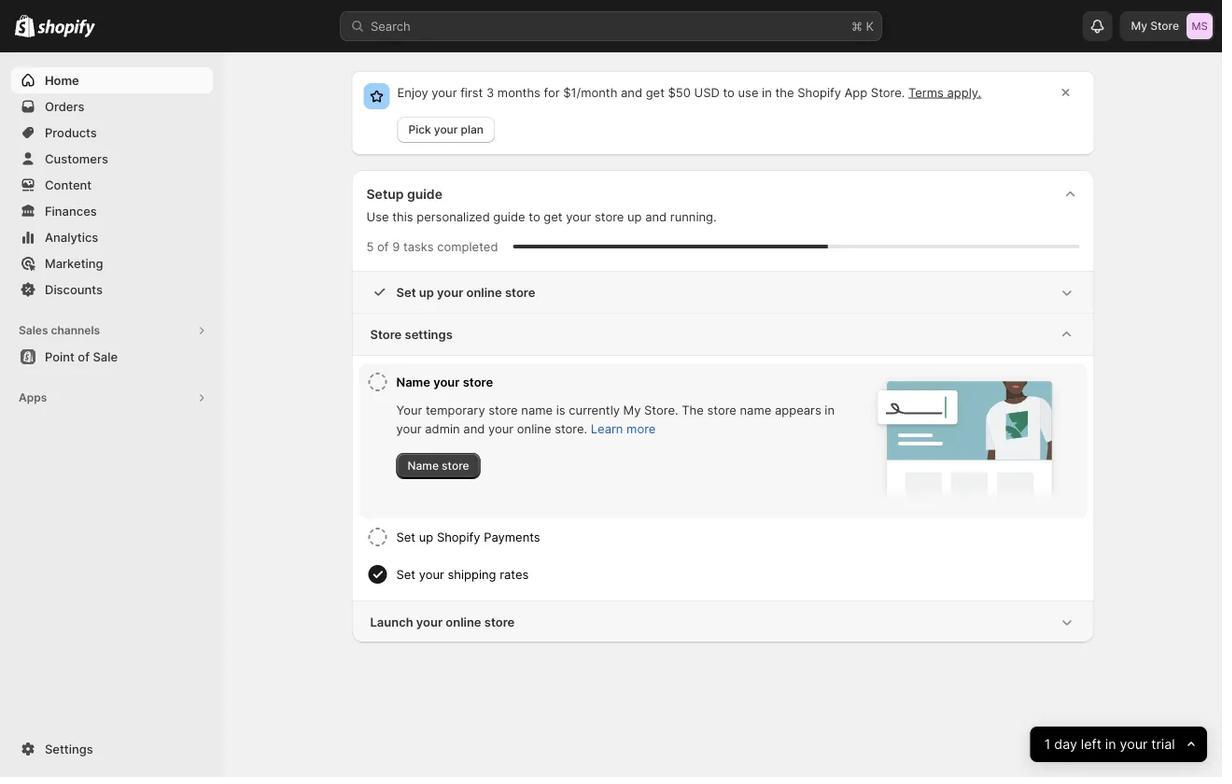 Task type: vqa. For each thing, say whether or not it's contained in the screenshot.
0.00 text field
no



Task type: locate. For each thing, give the bounding box(es) containing it.
name your store button
[[396, 363, 841, 401]]

1 vertical spatial my
[[624, 403, 641, 417]]

1 vertical spatial to
[[529, 209, 540, 224]]

set inside set up shopify payments 'dropdown button'
[[396, 530, 416, 544]]

store left settings
[[370, 327, 402, 341]]

of inside button
[[78, 349, 90, 364]]

store.
[[871, 85, 905, 99], [645, 403, 679, 417]]

of
[[377, 239, 389, 254], [78, 349, 90, 364]]

set up your online store
[[396, 285, 536, 299]]

name inside dropdown button
[[396, 375, 431, 389]]

analytics link
[[11, 224, 213, 250]]

0 horizontal spatial store
[[370, 327, 402, 341]]

5 of 9 tasks completed
[[367, 239, 498, 254]]

rates
[[500, 567, 529, 581]]

0 horizontal spatial my
[[624, 403, 641, 417]]

enjoy your first 3 months for $1/month and get $50 usd to use in the shopify app store. terms apply.
[[397, 85, 982, 99]]

0 horizontal spatial and
[[464, 421, 485, 436]]

name left appears
[[740, 403, 772, 417]]

point of sale link
[[11, 344, 213, 370]]

and down "temporary"
[[464, 421, 485, 436]]

1 vertical spatial guide
[[494, 209, 525, 224]]

set your shipping rates button
[[396, 556, 1080, 593]]

up left running. on the top of the page
[[628, 209, 642, 224]]

1 horizontal spatial and
[[621, 85, 643, 99]]

0 horizontal spatial name
[[521, 403, 553, 417]]

the
[[682, 403, 704, 417]]

1 horizontal spatial get
[[646, 85, 665, 99]]

settings
[[45, 742, 93, 756]]

orders link
[[11, 93, 213, 120]]

name store
[[408, 459, 469, 473]]

0 vertical spatial set
[[396, 285, 416, 299]]

use
[[367, 209, 389, 224]]

app
[[845, 85, 868, 99]]

my left my store icon
[[1132, 19, 1148, 33]]

get
[[646, 85, 665, 99], [544, 209, 563, 224]]

3 set from the top
[[396, 567, 416, 581]]

store.
[[555, 421, 588, 436]]

sales channels
[[19, 324, 100, 337]]

payments
[[484, 530, 540, 544]]

set up the 'store settings'
[[396, 285, 416, 299]]

1 horizontal spatial of
[[377, 239, 389, 254]]

in left the
[[762, 85, 772, 99]]

launch your online store button
[[352, 602, 1095, 643]]

online
[[467, 285, 502, 299], [517, 421, 552, 436], [446, 615, 482, 629]]

up up settings
[[419, 285, 434, 299]]

0 vertical spatial my
[[1132, 19, 1148, 33]]

my store
[[1132, 19, 1180, 33]]

1 horizontal spatial shopify image
[[38, 19, 95, 38]]

name
[[396, 375, 431, 389], [408, 459, 439, 473]]

your temporary store name is currently my store. the store name appears in your admin and your online store.
[[396, 403, 835, 436]]

appears
[[775, 403, 822, 417]]

launch your online store
[[370, 615, 515, 629]]

shopify
[[798, 85, 841, 99], [437, 530, 481, 544]]

your
[[432, 85, 457, 99], [434, 123, 458, 136], [566, 209, 592, 224], [437, 285, 464, 299], [434, 375, 460, 389], [396, 421, 422, 436], [488, 421, 514, 436], [419, 567, 444, 581], [416, 615, 443, 629], [1121, 736, 1148, 752]]

enjoy
[[397, 85, 428, 99]]

1 vertical spatial online
[[517, 421, 552, 436]]

set up launch
[[396, 567, 416, 581]]

guide up this
[[407, 186, 443, 202]]

2 set from the top
[[396, 530, 416, 544]]

of left sale
[[78, 349, 90, 364]]

home
[[45, 73, 79, 87]]

online down "set your shipping rates"
[[446, 615, 482, 629]]

trial
[[1152, 736, 1176, 752]]

set for set your shipping rates
[[396, 567, 416, 581]]

content link
[[11, 172, 213, 198]]

pick
[[409, 123, 431, 136]]

of right 5
[[377, 239, 389, 254]]

1 horizontal spatial to
[[723, 85, 735, 99]]

up for set up your online store
[[419, 285, 434, 299]]

set
[[396, 285, 416, 299], [396, 530, 416, 544], [396, 567, 416, 581]]

1 vertical spatial shopify
[[437, 530, 481, 544]]

in right appears
[[825, 403, 835, 417]]

online left store.
[[517, 421, 552, 436]]

temporary
[[426, 403, 485, 417]]

sales channels button
[[11, 318, 213, 344]]

and left running. on the top of the page
[[646, 209, 667, 224]]

day
[[1055, 736, 1078, 752]]

point of sale button
[[0, 344, 224, 370]]

guide up completed
[[494, 209, 525, 224]]

0 vertical spatial of
[[377, 239, 389, 254]]

set inside set up your online store dropdown button
[[396, 285, 416, 299]]

set up your online store button
[[352, 272, 1095, 313]]

0 horizontal spatial store.
[[645, 403, 679, 417]]

store up "temporary"
[[463, 375, 493, 389]]

2 horizontal spatial in
[[1106, 736, 1117, 752]]

to
[[723, 85, 735, 99], [529, 209, 540, 224]]

1 horizontal spatial guide
[[494, 209, 525, 224]]

my up learn more
[[624, 403, 641, 417]]

name down admin
[[408, 459, 439, 473]]

is
[[556, 403, 566, 417]]

set right mark set up shopify payments as done "icon" at left
[[396, 530, 416, 544]]

up right mark set up shopify payments as done "icon" at left
[[419, 530, 434, 544]]

online down completed
[[467, 285, 502, 299]]

discounts
[[45, 282, 103, 297]]

0 horizontal spatial shopify image
[[15, 15, 35, 37]]

2 vertical spatial in
[[1106, 736, 1117, 752]]

1
[[1045, 736, 1051, 752]]

2 vertical spatial up
[[419, 530, 434, 544]]

name inside "link"
[[408, 459, 439, 473]]

0 horizontal spatial get
[[544, 209, 563, 224]]

up inside 'dropdown button'
[[419, 530, 434, 544]]

1 vertical spatial store.
[[645, 403, 679, 417]]

$1/month
[[563, 85, 618, 99]]

orders
[[45, 99, 84, 113]]

2 vertical spatial set
[[396, 567, 416, 581]]

0 vertical spatial online
[[467, 285, 502, 299]]

0 horizontal spatial of
[[78, 349, 90, 364]]

more
[[627, 421, 656, 436]]

0 vertical spatial in
[[762, 85, 772, 99]]

store
[[1151, 19, 1180, 33], [370, 327, 402, 341]]

1 horizontal spatial name
[[740, 403, 772, 417]]

in right left
[[1106, 736, 1117, 752]]

my
[[1132, 19, 1148, 33], [624, 403, 641, 417]]

in inside the your temporary store name is currently my store. the store name appears in your admin and your online store.
[[825, 403, 835, 417]]

shopify up "set your shipping rates"
[[437, 530, 481, 544]]

1 vertical spatial and
[[646, 209, 667, 224]]

and right the $1/month
[[621, 85, 643, 99]]

store inside dropdown button
[[463, 375, 493, 389]]

to right personalized
[[529, 209, 540, 224]]

name left is
[[521, 403, 553, 417]]

store left running. on the top of the page
[[595, 209, 624, 224]]

1 horizontal spatial in
[[825, 403, 835, 417]]

0 vertical spatial store
[[1151, 19, 1180, 33]]

up for set up shopify payments
[[419, 530, 434, 544]]

1 vertical spatial name
[[408, 459, 439, 473]]

set up shopify payments button
[[396, 518, 1080, 556]]

1 vertical spatial in
[[825, 403, 835, 417]]

0 vertical spatial and
[[621, 85, 643, 99]]

store. right app
[[871, 85, 905, 99]]

store down admin
[[442, 459, 469, 473]]

1 horizontal spatial store.
[[871, 85, 905, 99]]

0 horizontal spatial guide
[[407, 186, 443, 202]]

1 vertical spatial get
[[544, 209, 563, 224]]

store right the
[[707, 403, 737, 417]]

store settings button
[[352, 314, 1095, 355]]

0 vertical spatial shopify
[[798, 85, 841, 99]]

shopify right the
[[798, 85, 841, 99]]

1 vertical spatial store
[[370, 327, 402, 341]]

0 vertical spatial name
[[396, 375, 431, 389]]

1 set from the top
[[396, 285, 416, 299]]

1 vertical spatial set
[[396, 530, 416, 544]]

up inside dropdown button
[[419, 285, 434, 299]]

store
[[595, 209, 624, 224], [505, 285, 536, 299], [463, 375, 493, 389], [489, 403, 518, 417], [707, 403, 737, 417], [442, 459, 469, 473], [485, 615, 515, 629]]

1 vertical spatial up
[[419, 285, 434, 299]]

shopify image
[[15, 15, 35, 37], [38, 19, 95, 38]]

mark set up shopify payments as done image
[[367, 526, 389, 548]]

shipping
[[448, 567, 496, 581]]

guide
[[407, 186, 443, 202], [494, 209, 525, 224]]

1 vertical spatial of
[[78, 349, 90, 364]]

name for name store
[[408, 459, 439, 473]]

for
[[544, 85, 560, 99]]

store left my store icon
[[1151, 19, 1180, 33]]

personalized
[[417, 209, 490, 224]]

setup
[[367, 186, 404, 202]]

store. up the more
[[645, 403, 679, 417]]

customers
[[45, 151, 108, 166]]

0 horizontal spatial shopify
[[437, 530, 481, 544]]

0 horizontal spatial in
[[762, 85, 772, 99]]

and inside the your temporary store name is currently my store. the store name appears in your admin and your online store.
[[464, 421, 485, 436]]

2 vertical spatial and
[[464, 421, 485, 436]]

0 vertical spatial store.
[[871, 85, 905, 99]]

and
[[621, 85, 643, 99], [646, 209, 667, 224], [464, 421, 485, 436]]

discounts link
[[11, 276, 213, 303]]

to left use
[[723, 85, 735, 99]]

name up your
[[396, 375, 431, 389]]

2 horizontal spatial and
[[646, 209, 667, 224]]

set inside the set your shipping rates dropdown button
[[396, 567, 416, 581]]



Task type: describe. For each thing, give the bounding box(es) containing it.
store down 'use this personalized guide to get your store up and running.'
[[505, 285, 536, 299]]

running.
[[670, 209, 717, 224]]

set up shopify payments
[[396, 530, 540, 544]]

tasks
[[403, 239, 434, 254]]

finances link
[[11, 198, 213, 224]]

0 horizontal spatial to
[[529, 209, 540, 224]]

name for name your store
[[396, 375, 431, 389]]

2 vertical spatial online
[[446, 615, 482, 629]]

content
[[45, 177, 92, 192]]

of for 9
[[377, 239, 389, 254]]

home link
[[11, 67, 213, 93]]

store inside "link"
[[442, 459, 469, 473]]

apps
[[19, 391, 47, 404]]

admin
[[425, 421, 460, 436]]

⌘ k
[[852, 19, 874, 33]]

the
[[776, 85, 794, 99]]

finances
[[45, 204, 97, 218]]

2 name from the left
[[740, 403, 772, 417]]

your
[[396, 403, 422, 417]]

1 name from the left
[[521, 403, 553, 417]]

this
[[392, 209, 413, 224]]

settings
[[405, 327, 453, 341]]

store settings
[[370, 327, 453, 341]]

search
[[371, 19, 411, 33]]

name your store element
[[396, 401, 841, 479]]

0 vertical spatial get
[[646, 85, 665, 99]]

set for set up your online store
[[396, 285, 416, 299]]

settings link
[[11, 736, 213, 762]]

completed
[[437, 239, 498, 254]]

5
[[367, 239, 374, 254]]

currently
[[569, 403, 620, 417]]

marketing link
[[11, 250, 213, 276]]

left
[[1082, 736, 1102, 752]]

1 horizontal spatial shopify
[[798, 85, 841, 99]]

1 horizontal spatial store
[[1151, 19, 1180, 33]]

1 day left in your trial
[[1045, 736, 1176, 752]]

1 day left in your trial button
[[1031, 727, 1208, 762]]

shopify inside set up shopify payments 'dropdown button'
[[437, 530, 481, 544]]

online inside the your temporary store name is currently my store. the store name appears in your admin and your online store.
[[517, 421, 552, 436]]

point
[[45, 349, 75, 364]]

setup guide
[[367, 186, 443, 202]]

3
[[487, 85, 494, 99]]

9
[[392, 239, 400, 254]]

0 vertical spatial to
[[723, 85, 735, 99]]

channels
[[51, 324, 100, 337]]

store down rates
[[485, 615, 515, 629]]

apply.
[[948, 85, 982, 99]]

launch
[[370, 615, 413, 629]]

$50
[[668, 85, 691, 99]]

products
[[45, 125, 97, 140]]

months
[[498, 85, 541, 99]]

in inside dropdown button
[[1106, 736, 1117, 752]]

set for set up shopify payments
[[396, 530, 416, 544]]

marketing
[[45, 256, 103, 270]]

store right "temporary"
[[489, 403, 518, 417]]

0 vertical spatial guide
[[407, 186, 443, 202]]

analytics
[[45, 230, 98, 244]]

store inside dropdown button
[[370, 327, 402, 341]]

use this personalized guide to get your store up and running.
[[367, 209, 717, 224]]

my inside the your temporary store name is currently my store. the store name appears in your admin and your online store.
[[624, 403, 641, 417]]

pick your plan link
[[397, 117, 495, 143]]

1 horizontal spatial my
[[1132, 19, 1148, 33]]

pick your plan
[[409, 123, 484, 136]]

customers link
[[11, 146, 213, 172]]

store. inside the your temporary store name is currently my store. the store name appears in your admin and your online store.
[[645, 403, 679, 417]]

name your store
[[396, 375, 493, 389]]

my store image
[[1187, 13, 1213, 39]]

name store link
[[396, 453, 481, 479]]

products link
[[11, 120, 213, 146]]

sales
[[19, 324, 48, 337]]

⌘
[[852, 19, 863, 33]]

plan
[[461, 123, 484, 136]]

set your shipping rates
[[396, 567, 529, 581]]

0 vertical spatial up
[[628, 209, 642, 224]]

learn more link
[[591, 421, 656, 436]]

point of sale
[[45, 349, 118, 364]]

apps button
[[11, 385, 213, 411]]

of for sale
[[78, 349, 90, 364]]

first
[[461, 85, 483, 99]]

use
[[738, 85, 759, 99]]

usd
[[694, 85, 720, 99]]

terms
[[909, 85, 944, 99]]

k
[[866, 19, 874, 33]]

terms apply. link
[[909, 85, 982, 99]]

learn
[[591, 421, 623, 436]]

learn more
[[591, 421, 656, 436]]

mark name your store as done image
[[367, 371, 389, 393]]



